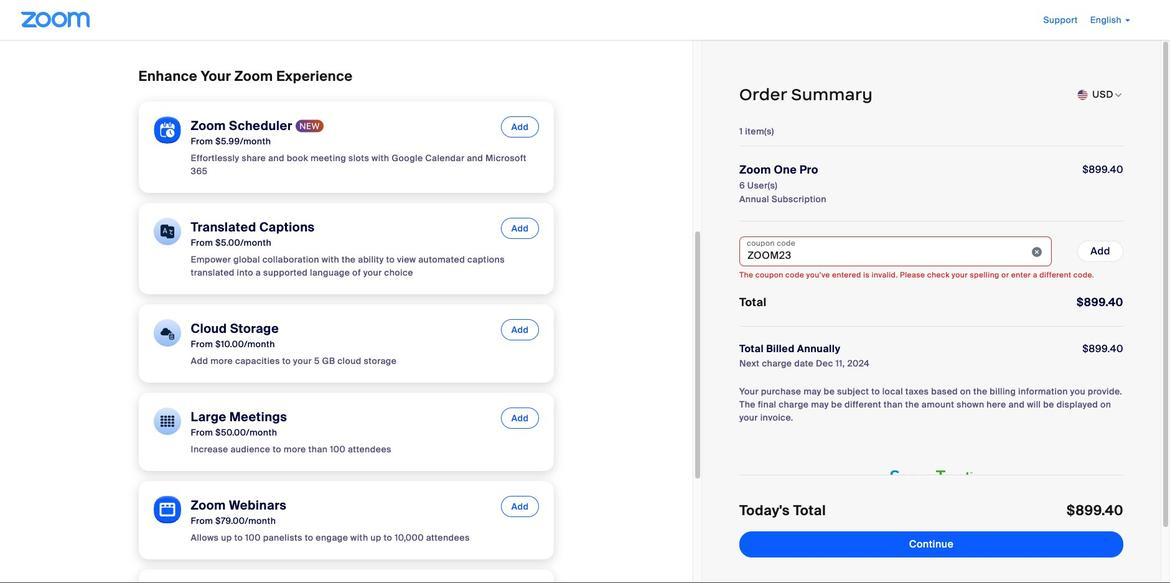 Task type: locate. For each thing, give the bounding box(es) containing it.
1 vertical spatial code
[[786, 270, 804, 280]]

zoom up user(s) at the right top
[[740, 162, 771, 177]]

with right the slots at the left of page
[[372, 153, 389, 164]]

add for webinars
[[512, 501, 529, 513]]

1 horizontal spatial the
[[905, 399, 919, 410]]

translated captions icon image
[[154, 218, 181, 246]]

total up billed
[[740, 295, 767, 310]]

5
[[314, 356, 320, 367]]

1 horizontal spatial than
[[884, 399, 903, 410]]

calendar
[[425, 153, 465, 164]]

on
[[960, 386, 971, 397], [1101, 399, 1111, 410]]

1 horizontal spatial storage
[[364, 356, 397, 367]]

subject
[[837, 386, 869, 397]]

0 horizontal spatial on
[[960, 386, 971, 397]]

your inside your purchase may be subject to local taxes based on the billing information you provide. the final charge may be different than the amount shown here and will be displayed on your invoice.
[[740, 412, 758, 423]]

100
[[330, 444, 346, 455], [245, 533, 261, 544]]

spelling
[[970, 270, 1000, 280]]

support
[[1044, 14, 1078, 26]]

from inside translated captions from $5.00/month
[[191, 237, 213, 249]]

billed
[[766, 342, 795, 355]]

your
[[201, 68, 231, 86], [740, 386, 759, 397]]

1 vertical spatial cloud
[[338, 356, 362, 367]]

add for storage
[[512, 325, 529, 336]]

the left final
[[740, 399, 756, 410]]

from for cloud storage
[[191, 339, 213, 350]]

storage up $10.00/month
[[230, 321, 279, 337]]

from up empower
[[191, 237, 213, 249]]

you
[[1070, 386, 1086, 397]]

0 horizontal spatial storage
[[230, 321, 279, 337]]

the inside empower global collaboration with the ability to view automated captions translated into a supported language of your choice
[[342, 254, 356, 265]]

information
[[1018, 386, 1068, 397]]

your
[[363, 267, 382, 279], [952, 270, 968, 280], [293, 356, 312, 367], [740, 412, 758, 423]]

more right audience
[[284, 444, 306, 455]]

based
[[931, 386, 958, 397]]

may
[[804, 386, 822, 397], [811, 399, 829, 410]]

may down the next charge date dec 11, 2024
[[804, 386, 822, 397]]

the down coupon code
[[740, 270, 754, 280]]

1 vertical spatial charge
[[779, 399, 809, 410]]

1 total from the top
[[740, 295, 767, 310]]

storage right the gb on the bottom left of page
[[364, 356, 397, 367]]

to left engage
[[305, 533, 313, 544]]

1 horizontal spatial more
[[284, 444, 306, 455]]

5 from from the top
[[191, 516, 213, 527]]

experience
[[276, 68, 353, 86]]

1 vertical spatial may
[[811, 399, 829, 410]]

1 vertical spatial different
[[845, 399, 882, 410]]

today's total
[[740, 502, 826, 520]]

1 vertical spatial storage
[[364, 356, 397, 367]]

cloud storage icon image
[[154, 320, 181, 347]]

1 vertical spatial 100
[[245, 533, 261, 544]]

zoom for zoom webinars from $79.00/month
[[191, 498, 226, 514]]

effortlessly
[[191, 153, 239, 164]]

0 vertical spatial 100
[[330, 444, 346, 455]]

your inside empower global collaboration with the ability to view automated captions translated into a supported language of your choice
[[363, 267, 382, 279]]

large
[[191, 409, 226, 425]]

from for translated captions
[[191, 237, 213, 249]]

1 vertical spatial total
[[740, 342, 764, 355]]

your purchase may be subject to local taxes based on the billing information you provide. the final charge may be different than the amount shown here and will be displayed on your invoice.
[[740, 386, 1123, 423]]

0 horizontal spatial cloud
[[191, 321, 227, 337]]

total
[[740, 295, 767, 310], [740, 342, 764, 355]]

a right into at the left top of the page
[[256, 267, 261, 279]]

cloud right the gb on the bottom left of page
[[338, 356, 362, 367]]

1 vertical spatial on
[[1101, 399, 1111, 410]]

attendees
[[348, 444, 391, 455], [426, 533, 470, 544]]

more right 'add'
[[211, 356, 233, 367]]

zoom inside zoom webinars from $79.00/month
[[191, 498, 226, 514]]

1 the from the top
[[740, 270, 754, 280]]

charge down purchase on the right of the page
[[779, 399, 809, 410]]

to inside empower global collaboration with the ability to view automated captions translated into a supported language of your choice
[[386, 254, 395, 265]]

up
[[221, 533, 232, 544], [371, 533, 381, 544]]

purchase
[[761, 386, 801, 397]]

with
[[372, 153, 389, 164], [322, 254, 339, 265], [351, 533, 368, 544]]

1 vertical spatial more
[[284, 444, 306, 455]]

invoice.
[[760, 412, 794, 423]]

up left 10,000 at bottom
[[371, 533, 381, 544]]

1 vertical spatial the
[[740, 399, 756, 410]]

1 vertical spatial with
[[322, 254, 339, 265]]

code left you've
[[786, 270, 804, 280]]

from
[[191, 136, 213, 147], [191, 237, 213, 249], [191, 339, 213, 350], [191, 427, 213, 439], [191, 516, 213, 527]]

1 horizontal spatial different
[[1040, 270, 1072, 280]]

or
[[1002, 270, 1009, 280]]

zoom webinars icon image
[[154, 496, 181, 524]]

different
[[1040, 270, 1072, 280], [845, 399, 882, 410]]

zoom up allows
[[191, 498, 226, 514]]

empower
[[191, 254, 231, 265]]

and left book on the top left
[[268, 153, 284, 164]]

meetings
[[229, 409, 287, 425]]

cloud up 'add'
[[191, 321, 227, 337]]

0 vertical spatial more
[[211, 356, 233, 367]]

3 from from the top
[[191, 339, 213, 350]]

total for total billed annually
[[740, 342, 764, 355]]

coupon
[[747, 238, 775, 248], [756, 270, 784, 280]]

your down ability
[[363, 267, 382, 279]]

zoom up from $5.99/month
[[191, 118, 226, 134]]

total up next
[[740, 342, 764, 355]]

0 horizontal spatial with
[[322, 254, 339, 265]]

add for meetings
[[512, 413, 529, 424]]

increase
[[191, 444, 228, 455]]

microsoft
[[486, 153, 527, 164]]

from up effortlessly
[[191, 136, 213, 147]]

1 horizontal spatial and
[[467, 153, 483, 164]]

to up the choice
[[386, 254, 395, 265]]

with inside 'effortlessly share and book meeting slots with google calendar and microsoft 365'
[[372, 153, 389, 164]]

to down $79.00/month
[[234, 533, 243, 544]]

may down the dec
[[811, 399, 829, 410]]

0 horizontal spatial different
[[845, 399, 882, 410]]

local
[[883, 386, 903, 397]]

zoom logo image
[[21, 12, 90, 27]]

1 vertical spatial your
[[740, 386, 759, 397]]

2 vertical spatial the
[[905, 399, 919, 410]]

zoom for zoom one pro
[[740, 162, 771, 177]]

0 vertical spatial storage
[[230, 321, 279, 337]]

1 horizontal spatial your
[[740, 386, 759, 397]]

the down taxes
[[905, 399, 919, 410]]

from down 'large'
[[191, 427, 213, 439]]

charge
[[762, 358, 792, 369], [779, 399, 809, 410]]

1 horizontal spatial on
[[1101, 399, 1111, 410]]

2 horizontal spatial with
[[372, 153, 389, 164]]

0 horizontal spatial the
[[342, 254, 356, 265]]

user(s)
[[748, 180, 778, 191]]

today's
[[740, 502, 790, 520]]

with up language
[[322, 254, 339, 265]]

webinars
[[229, 498, 287, 514]]

and left the "will"
[[1009, 399, 1025, 410]]

be left subject
[[824, 386, 835, 397]]

please
[[900, 270, 925, 280]]

enhance
[[139, 68, 197, 86]]

from inside large meetings from $50.00/month
[[191, 427, 213, 439]]

0 vertical spatial with
[[372, 153, 389, 164]]

0 vertical spatial than
[[884, 399, 903, 410]]

your up final
[[740, 386, 759, 397]]

1 horizontal spatial with
[[351, 533, 368, 544]]

2 the from the top
[[740, 399, 756, 410]]

google
[[392, 153, 423, 164]]

from inside cloud storage from $10.00/month
[[191, 339, 213, 350]]

zoom scheduler
[[191, 118, 292, 134]]

up right allows
[[221, 533, 232, 544]]

scheduler
[[229, 118, 292, 134]]

1 vertical spatial than
[[308, 444, 328, 455]]

0 vertical spatial the
[[740, 270, 754, 280]]

6
[[740, 180, 745, 191]]

the up 'shown'
[[974, 386, 988, 397]]

1 vertical spatial attendees
[[426, 533, 470, 544]]

invalid.
[[872, 270, 898, 280]]

0 vertical spatial your
[[201, 68, 231, 86]]

large meetings icon image
[[154, 408, 181, 435]]

0 vertical spatial different
[[1040, 270, 1072, 280]]

billing
[[990, 386, 1016, 397]]

secure trust image
[[882, 462, 981, 498]]

coupon down annual
[[747, 238, 775, 248]]

zoom one pro
[[740, 162, 819, 177]]

allows
[[191, 533, 219, 544]]

storage
[[230, 321, 279, 337], [364, 356, 397, 367]]

a right enter
[[1033, 270, 1038, 280]]

and right calendar on the top of the page
[[467, 153, 483, 164]]

taxes
[[906, 386, 929, 397]]

2 from from the top
[[191, 237, 213, 249]]

dec
[[816, 358, 833, 369]]

from inside zoom webinars from $79.00/month
[[191, 516, 213, 527]]

different left "code."
[[1040, 270, 1072, 280]]

2 horizontal spatial the
[[974, 386, 988, 397]]

2024
[[848, 358, 870, 369]]

increase audience to more than 100 attendees
[[191, 444, 391, 455]]

book
[[287, 153, 308, 164]]

check
[[927, 270, 950, 280]]

0 vertical spatial total
[[740, 295, 767, 310]]

0 horizontal spatial your
[[201, 68, 231, 86]]

0 vertical spatial cloud
[[191, 321, 227, 337]]

add button
[[501, 117, 539, 138], [501, 218, 539, 239], [1078, 241, 1124, 262], [501, 320, 539, 341], [501, 408, 539, 429], [501, 496, 539, 518]]

cloud inside cloud storage from $10.00/month
[[191, 321, 227, 337]]

from up allows
[[191, 516, 213, 527]]

2 total from the top
[[740, 342, 764, 355]]

storage inside cloud storage from $10.00/month
[[230, 321, 279, 337]]

item(s)
[[745, 126, 774, 137]]

zoom up scheduler
[[235, 68, 273, 86]]

0 vertical spatial the
[[342, 254, 356, 265]]

1 horizontal spatial up
[[371, 533, 381, 544]]

from up 'add'
[[191, 339, 213, 350]]

total
[[793, 502, 826, 520]]

your down final
[[740, 412, 758, 423]]

1 horizontal spatial attendees
[[426, 533, 470, 544]]

with right engage
[[351, 533, 368, 544]]

charge down billed
[[762, 358, 792, 369]]

1 vertical spatial coupon
[[756, 270, 784, 280]]

your right enhance at the top of page
[[201, 68, 231, 86]]

add button for captions
[[501, 218, 539, 239]]

code down subscription at right
[[777, 238, 796, 248]]

usd
[[1092, 88, 1114, 100]]

1 horizontal spatial cloud
[[338, 356, 362, 367]]

empower global collaboration with the ability to view automated captions translated into a supported language of your choice
[[191, 254, 505, 279]]

4 from from the top
[[191, 427, 213, 439]]

0 vertical spatial attendees
[[348, 444, 391, 455]]

to right audience
[[273, 444, 281, 455]]

to
[[386, 254, 395, 265], [282, 356, 291, 367], [872, 386, 880, 397], [273, 444, 281, 455], [234, 533, 243, 544], [305, 533, 313, 544], [384, 533, 392, 544]]

2 horizontal spatial and
[[1009, 399, 1025, 410]]

0 horizontal spatial and
[[268, 153, 284, 164]]

on down provide.
[[1101, 399, 1111, 410]]

the up 'of'
[[342, 254, 356, 265]]

to left local
[[872, 386, 880, 397]]

on up 'shown'
[[960, 386, 971, 397]]

allows up to 100 panelists to engage with up to 10,000 attendees
[[191, 533, 470, 544]]

0 horizontal spatial a
[[256, 267, 261, 279]]

0 horizontal spatial more
[[211, 356, 233, 367]]

continue
[[909, 538, 954, 551]]

0 horizontal spatial up
[[221, 533, 232, 544]]

0 horizontal spatial than
[[308, 444, 328, 455]]

coupon down coupon code
[[756, 270, 784, 280]]

different down subject
[[845, 399, 882, 410]]

0 vertical spatial may
[[804, 386, 822, 397]]

your right check
[[952, 270, 968, 280]]

collaboration
[[262, 254, 319, 265]]

$899.40
[[1083, 163, 1124, 176], [1077, 295, 1124, 310], [1083, 342, 1124, 355], [1067, 502, 1124, 520]]



Task type: describe. For each thing, give the bounding box(es) containing it.
view
[[397, 254, 416, 265]]

add button for storage
[[501, 320, 539, 341]]

subscription
[[772, 194, 827, 205]]

10,000
[[395, 533, 424, 544]]

choice
[[384, 267, 413, 279]]

$5.00/month
[[215, 237, 271, 249]]

cloud storage from $10.00/month
[[191, 321, 279, 350]]

$5.99/month
[[215, 136, 271, 147]]

global
[[233, 254, 260, 265]]

usd button
[[1092, 85, 1114, 104]]

provide.
[[1088, 386, 1123, 397]]

english
[[1090, 14, 1122, 26]]

1
[[740, 126, 743, 137]]

add for captions
[[512, 223, 529, 234]]

displayed
[[1057, 399, 1098, 410]]

next
[[740, 358, 760, 369]]

date
[[794, 358, 814, 369]]

1 horizontal spatial a
[[1033, 270, 1038, 280]]

english link
[[1090, 14, 1130, 26]]

enhance your zoom experience
[[139, 68, 353, 86]]

coupon code text field
[[740, 237, 1052, 266]]

large meetings from $50.00/month
[[191, 409, 287, 439]]

continue button
[[740, 532, 1124, 558]]

1 vertical spatial the
[[974, 386, 988, 397]]

translated captions from $5.00/month
[[191, 219, 315, 249]]

translated
[[191, 219, 256, 236]]

2 vertical spatial with
[[351, 533, 368, 544]]

of
[[352, 267, 361, 279]]

effortlessly share and book meeting slots with google calendar and microsoft 365
[[191, 153, 527, 177]]

one
[[774, 162, 797, 177]]

supported
[[263, 267, 308, 279]]

new image
[[296, 120, 324, 133]]

from for large meetings
[[191, 427, 213, 439]]

code.
[[1074, 270, 1094, 280]]

panelists
[[263, 533, 303, 544]]

show options image
[[1114, 90, 1124, 100]]

the coupon code you've entered is invalid. please check your spelling or enter a different code.
[[740, 270, 1094, 280]]

be down information
[[1043, 399, 1055, 410]]

captions
[[259, 219, 315, 236]]

6 user(s) annual subscription
[[740, 180, 827, 205]]

365
[[191, 166, 208, 177]]

engage
[[316, 533, 348, 544]]

different inside your purchase may be subject to local taxes based on the billing information you provide. the final charge may be different than the amount shown here and will be displayed on your invoice.
[[845, 399, 882, 410]]

your left the 5
[[293, 356, 312, 367]]

1 horizontal spatial 100
[[330, 444, 346, 455]]

with inside empower global collaboration with the ability to view automated captions translated into a supported language of your choice
[[322, 254, 339, 265]]

from for zoom webinars
[[191, 516, 213, 527]]

capacities
[[235, 356, 280, 367]]

amount
[[922, 399, 955, 410]]

enter
[[1011, 270, 1031, 280]]

to left 10,000 at bottom
[[384, 533, 392, 544]]

support link
[[1044, 14, 1078, 26]]

entered
[[832, 270, 861, 280]]

0 vertical spatial charge
[[762, 358, 792, 369]]

zoom for zoom scheduler
[[191, 118, 226, 134]]

annual
[[740, 194, 769, 205]]

into
[[237, 267, 253, 279]]

0 horizontal spatial 100
[[245, 533, 261, 544]]

annually
[[797, 342, 841, 355]]

0 vertical spatial coupon
[[747, 238, 775, 248]]

from $5.99/month
[[191, 136, 271, 147]]

here
[[987, 399, 1006, 410]]

to right capacities
[[282, 356, 291, 367]]

order
[[740, 85, 787, 105]]

next charge date dec 11, 2024
[[740, 358, 870, 369]]

0 vertical spatial code
[[777, 238, 796, 248]]

to inside your purchase may be subject to local taxes based on the billing information you provide. the final charge may be different than the amount shown here and will be displayed on your invoice.
[[872, 386, 880, 397]]

the coupon code you've entered is invalid. please check your spelling or enter a different code. alert
[[740, 270, 1124, 280]]

$50.00/month
[[215, 427, 277, 439]]

add
[[191, 356, 208, 367]]

11,
[[836, 358, 845, 369]]

charge inside your purchase may be subject to local taxes based on the billing information you provide. the final charge may be different than the amount shown here and will be displayed on your invoice.
[[779, 399, 809, 410]]

be down subject
[[831, 399, 842, 410]]

total billed annually
[[740, 342, 841, 355]]

language
[[310, 267, 350, 279]]

0 horizontal spatial attendees
[[348, 444, 391, 455]]

slots
[[348, 153, 369, 164]]

captions
[[467, 254, 505, 265]]

total for total
[[740, 295, 767, 310]]

coupon code
[[747, 238, 796, 248]]

0 vertical spatial on
[[960, 386, 971, 397]]

add button for meetings
[[501, 408, 539, 429]]

and inside your purchase may be subject to local taxes based on the billing information you provide. the final charge may be different than the amount shown here and will be displayed on your invoice.
[[1009, 399, 1025, 410]]

your inside your purchase may be subject to local taxes based on the billing information you provide. the final charge may be different than the amount shown here and will be displayed on your invoice.
[[740, 386, 759, 397]]

you've
[[806, 270, 830, 280]]

will
[[1027, 399, 1041, 410]]

add button for webinars
[[501, 496, 539, 518]]

1 up from the left
[[221, 533, 232, 544]]

2 up from the left
[[371, 533, 381, 544]]

gb
[[322, 356, 335, 367]]

audience
[[231, 444, 270, 455]]

translated
[[191, 267, 235, 279]]

share
[[242, 153, 266, 164]]

the inside your purchase may be subject to local taxes based on the billing information you provide. the final charge may be different than the amount shown here and will be displayed on your invoice.
[[740, 399, 756, 410]]

zoom scheduler icon image
[[154, 117, 181, 144]]

pro
[[800, 162, 819, 177]]

than inside your purchase may be subject to local taxes based on the billing information you provide. the final charge may be different than the amount shown here and will be displayed on your invoice.
[[884, 399, 903, 410]]

order summary
[[740, 85, 873, 105]]

1 from from the top
[[191, 136, 213, 147]]

meeting
[[311, 153, 346, 164]]

a inside empower global collaboration with the ability to view automated captions translated into a supported language of your choice
[[256, 267, 261, 279]]



Task type: vqa. For each thing, say whether or not it's contained in the screenshot.
total
yes



